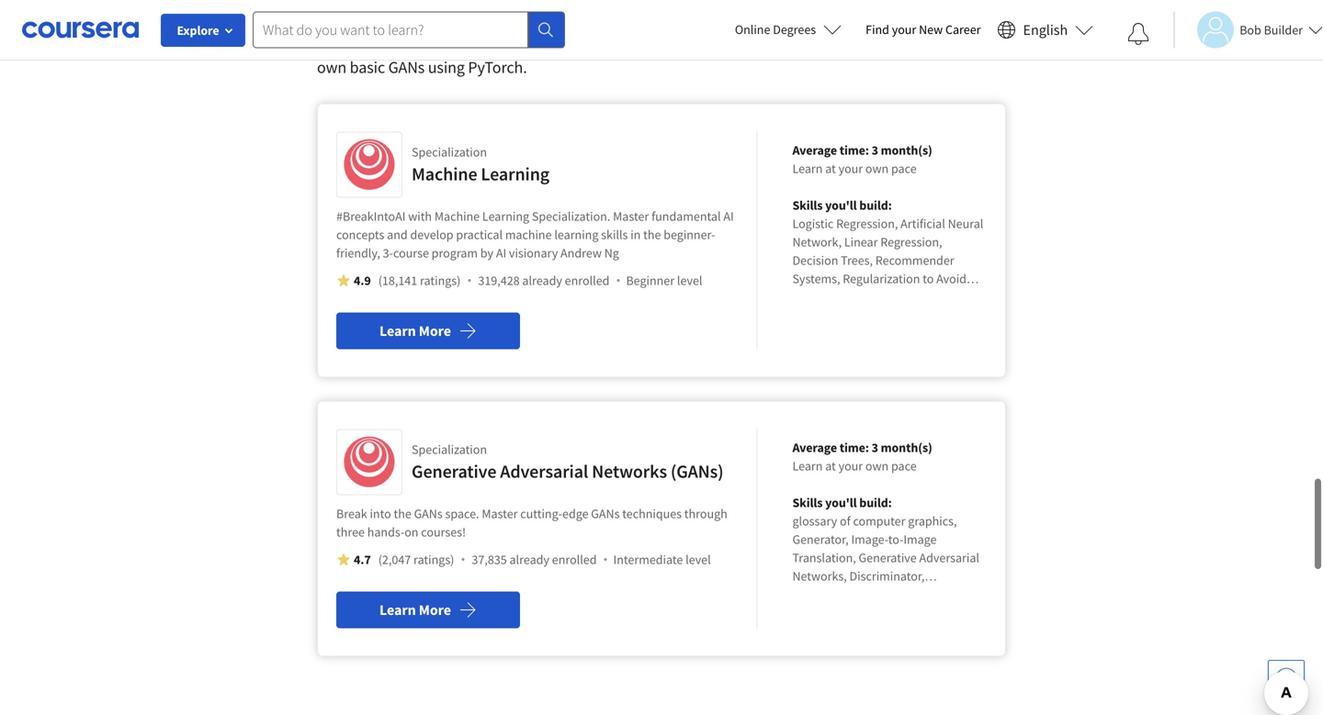 Task type: describe. For each thing, give the bounding box(es) containing it.
level for generative adversarial networks (gans)
[[686, 552, 711, 568]]

specialization generative adversarial networks (gans)
[[412, 441, 724, 483]]

offered by deeplearning.ai. you'll build a better understanding of gan components, compare generative models, and build your own basic gans using pytorch.
[[317, 6, 993, 78]]

new
[[919, 21, 943, 38]]

#breakintoai with machine learning specialization. master fundamental ai concepts and develop practical machine learning skills in the beginner- friendly, 3-course program by ai visionary andrew ng
[[336, 208, 734, 261]]

ratings) for machine learning
[[420, 272, 461, 289]]

fundamental
[[652, 208, 721, 225]]

you'll for generative adversarial networks (gans)
[[825, 495, 857, 511]]

learning inside "#breakintoai with machine learning specialization. master fundamental ai concepts and develop practical machine learning skills in the beginner- friendly, 3-course program by ai visionary andrew ng"
[[482, 208, 529, 225]]

through
[[684, 506, 727, 522]]

by inside offered by deeplearning.ai. you'll build a better understanding of gan components, compare generative models, and build your own basic gans using pytorch.
[[857, 6, 874, 26]]

ng
[[604, 245, 619, 261]]

explore
[[177, 22, 219, 39]]

the inside "#breakintoai with machine learning specialization. master fundamental ai concepts and develop practical machine learning skills in the beginner- friendly, 3-course program by ai visionary andrew ng"
[[643, 226, 661, 243]]

find
[[866, 21, 889, 38]]

own inside offered by deeplearning.ai. you'll build a better understanding of gan components, compare generative models, and build your own basic gans using pytorch.
[[317, 57, 347, 78]]

gans inside offered by deeplearning.ai. you'll build a better understanding of gan components, compare generative models, and build your own basic gans using pytorch.
[[388, 57, 425, 78]]

on
[[404, 524, 418, 541]]

(gans) inside the specialization generative adversarial networks (gans)
[[671, 460, 724, 483]]

ratings) for generative adversarial networks (gans)
[[414, 552, 454, 568]]

and inside offered by deeplearning.ai. you'll build a better understanding of gan components, compare generative models, and build your own basic gans using pytorch.
[[893, 31, 920, 52]]

machine inside specialization machine learning
[[412, 162, 477, 185]]

networks inside the specialization generative adversarial networks (gans)
[[592, 460, 667, 483]]

(2,047
[[378, 552, 411, 568]]

beginner level
[[626, 272, 702, 289]]

3-
[[383, 245, 393, 261]]

learn more for machine learning
[[380, 322, 451, 340]]

online
[[735, 21, 770, 38]]

1 build from the left
[[357, 31, 393, 52]]

skills you'll build: for machine learning
[[792, 197, 892, 214]]

37,835
[[472, 552, 507, 568]]

2 build from the left
[[923, 31, 958, 52]]

a
[[396, 31, 404, 52]]

time: for machine learning
[[840, 142, 869, 159]]

career
[[945, 21, 981, 38]]

own for machine learning
[[865, 160, 889, 177]]

0 vertical spatial adversarial
[[509, 6, 585, 26]]

skills you'll build: for generative adversarial networks (gans)
[[792, 495, 892, 511]]

learn more button for generative adversarial networks (gans)
[[336, 592, 520, 629]]

three
[[336, 524, 365, 541]]

gans up the courses!
[[414, 506, 443, 522]]

practical
[[456, 226, 503, 243]]

learn more for generative adversarial networks (gans)
[[380, 601, 451, 620]]

break
[[336, 506, 367, 522]]

hands-
[[367, 524, 404, 541]]

month(s) for machine learning
[[881, 142, 932, 159]]

degrees
[[773, 21, 816, 38]]

0 vertical spatial networks
[[588, 6, 654, 26]]

specialization for generative
[[412, 441, 487, 458]]

0 vertical spatial ai
[[723, 208, 734, 225]]

your inside offered by deeplearning.ai. you'll build a better understanding of gan components, compare generative models, and build your own basic gans using pytorch.
[[961, 31, 992, 52]]

pace for machine learning
[[891, 160, 917, 177]]

(18,141
[[378, 272, 417, 289]]

explore button
[[161, 14, 245, 47]]

the inside the break into the gans space. master cutting-edge gans techniques through three hands-on courses!
[[394, 506, 411, 522]]

compare
[[697, 31, 757, 52]]

3 for machine learning
[[872, 142, 878, 159]]

of
[[555, 31, 568, 52]]

online degrees button
[[720, 9, 856, 50]]

skills
[[601, 226, 628, 243]]

you'll
[[317, 31, 354, 52]]

generative adversarial networks (gans) specialization link
[[432, 6, 802, 26]]

andrew
[[561, 245, 602, 261]]

understanding
[[452, 31, 551, 52]]

month(s) for generative adversarial networks (gans)
[[881, 440, 932, 456]]

at for machine learning
[[825, 160, 836, 177]]

specialization for machine
[[412, 144, 487, 160]]

3 for generative adversarial networks (gans)
[[872, 440, 878, 456]]

pytorch.
[[468, 57, 527, 78]]

help center image
[[1275, 668, 1297, 690]]

more for generative adversarial networks (gans)
[[419, 601, 451, 620]]

learn more button for machine learning
[[336, 313, 520, 350]]

edge
[[562, 506, 589, 522]]

by inside "#breakintoai with machine learning specialization. master fundamental ai concepts and develop practical machine learning skills in the beginner- friendly, 3-course program by ai visionary andrew ng"
[[480, 245, 493, 261]]

319,428
[[478, 272, 520, 289]]

pace for generative adversarial networks (gans)
[[891, 458, 917, 475]]

average time: 3 month(s) learn at your own pace for generative adversarial networks (gans)
[[792, 440, 932, 475]]

adversarial inside the specialization generative adversarial networks (gans)
[[500, 460, 588, 483]]

break into the gans space. master cutting-edge gans techniques through three hands-on courses!
[[336, 506, 727, 541]]

course
[[393, 245, 429, 261]]

more for machine learning
[[419, 322, 451, 340]]

bob builder button
[[1174, 11, 1323, 48]]



Task type: vqa. For each thing, say whether or not it's contained in the screenshot.
SCHEDULE
no



Task type: locate. For each thing, give the bounding box(es) containing it.
ratings)
[[420, 272, 461, 289], [414, 552, 454, 568]]

generative up "understanding"
[[432, 6, 506, 26]]

enrolled down edge in the bottom of the page
[[552, 552, 597, 568]]

2 3 from the top
[[872, 440, 878, 456]]

enrolled down andrew
[[565, 272, 610, 289]]

0 vertical spatial generative
[[432, 6, 506, 26]]

1 vertical spatial deeplearning.ai image
[[342, 435, 397, 490]]

1 vertical spatial master
[[482, 506, 518, 522]]

using
[[428, 57, 465, 78]]

friendly,
[[336, 245, 380, 261]]

1 month(s) from the top
[[881, 142, 932, 159]]

0 vertical spatial you'll
[[825, 197, 857, 214]]

master right space.
[[482, 506, 518, 522]]

#breakintoai
[[336, 208, 406, 225]]

networks up techniques
[[592, 460, 667, 483]]

1 horizontal spatial build
[[923, 31, 958, 52]]

4.9
[[354, 272, 371, 289]]

1 horizontal spatial by
[[857, 6, 874, 26]]

ai up 319,428 at left top
[[496, 245, 506, 261]]

0 vertical spatial more
[[419, 322, 451, 340]]

1 vertical spatial skills you'll build:
[[792, 495, 892, 511]]

and up the 3-
[[387, 226, 408, 243]]

intermediate
[[613, 552, 683, 568]]

0 vertical spatial time:
[[840, 142, 869, 159]]

ratings) down program
[[420, 272, 461, 289]]

build: for generative adversarial networks (gans)
[[859, 495, 892, 511]]

already
[[522, 272, 562, 289], [509, 552, 549, 568]]

already for adversarial
[[509, 552, 549, 568]]

1 vertical spatial specialization
[[412, 441, 487, 458]]

0 vertical spatial 3
[[872, 142, 878, 159]]

0 horizontal spatial build
[[357, 31, 393, 52]]

builder
[[1264, 22, 1303, 38]]

specialization inside the specialization generative adversarial networks (gans)
[[412, 441, 487, 458]]

english button
[[990, 0, 1101, 60]]

level for machine learning
[[677, 272, 702, 289]]

0 vertical spatial pace
[[891, 160, 917, 177]]

concepts
[[336, 226, 384, 243]]

english
[[1023, 21, 1068, 39]]

generative
[[432, 6, 506, 26], [412, 460, 497, 483]]

1 vertical spatial pace
[[891, 458, 917, 475]]

models,
[[835, 31, 890, 52]]

bob builder
[[1240, 22, 1303, 38]]

1 vertical spatial enrolled
[[552, 552, 597, 568]]

into
[[370, 506, 391, 522]]

2 learn more button from the top
[[336, 592, 520, 629]]

level
[[677, 272, 702, 289], [686, 552, 711, 568]]

0 horizontal spatial master
[[482, 506, 518, 522]]

1 vertical spatial 3
[[872, 440, 878, 456]]

in
[[631, 226, 641, 243]]

ai
[[723, 208, 734, 225], [496, 245, 506, 261]]

and right find
[[893, 31, 920, 52]]

learn more down 4.9 (18,141 ratings)
[[380, 322, 451, 340]]

find your new career link
[[856, 18, 990, 41]]

0 vertical spatial at
[[825, 160, 836, 177]]

2 learn more from the top
[[380, 601, 451, 620]]

deeplearning.ai image up into
[[342, 435, 397, 490]]

1 vertical spatial level
[[686, 552, 711, 568]]

master
[[613, 208, 649, 225], [482, 506, 518, 522]]

better
[[407, 31, 448, 52]]

1 horizontal spatial the
[[643, 226, 661, 243]]

courses!
[[421, 524, 466, 541]]

1 vertical spatial (gans)
[[671, 460, 724, 483]]

1 vertical spatial machine
[[434, 208, 480, 225]]

enrolled
[[565, 272, 610, 289], [552, 552, 597, 568]]

1 skills from the top
[[792, 197, 823, 214]]

1 vertical spatial you'll
[[825, 495, 857, 511]]

build left a
[[357, 31, 393, 52]]

machine
[[505, 226, 552, 243]]

by
[[857, 6, 874, 26], [480, 245, 493, 261]]

1 average from the top
[[792, 142, 837, 159]]

learn more button
[[336, 313, 520, 350], [336, 592, 520, 629]]

1 vertical spatial skills
[[792, 495, 823, 511]]

0 vertical spatial build:
[[859, 197, 892, 214]]

online degrees
[[735, 21, 816, 38]]

skills
[[792, 197, 823, 214], [792, 495, 823, 511]]

319,428 already enrolled
[[478, 272, 610, 289]]

4.9 (18,141 ratings)
[[354, 272, 461, 289]]

1 vertical spatial learn more button
[[336, 592, 520, 629]]

beginner-
[[664, 226, 715, 243]]

0 vertical spatial skills you'll build:
[[792, 197, 892, 214]]

1 horizontal spatial master
[[613, 208, 649, 225]]

deeplearning.ai image for generative adversarial networks (gans)
[[342, 435, 397, 490]]

ratings) down the courses!
[[414, 552, 454, 568]]

0 vertical spatial (gans)
[[657, 6, 703, 26]]

deeplearning.ai.
[[877, 6, 993, 26]]

2 specialization from the top
[[412, 441, 487, 458]]

pace
[[891, 160, 917, 177], [891, 458, 917, 475]]

0 vertical spatial deeplearning.ai image
[[342, 137, 397, 192]]

master for learning
[[613, 208, 649, 225]]

skills for machine learning
[[792, 197, 823, 214]]

master for adversarial
[[482, 506, 518, 522]]

deeplearning.ai image
[[342, 137, 397, 192], [342, 435, 397, 490]]

1 vertical spatial learning
[[482, 208, 529, 225]]

you'll for machine learning
[[825, 197, 857, 214]]

coursera image
[[22, 15, 139, 44]]

0 vertical spatial learning
[[481, 162, 550, 185]]

your
[[892, 21, 916, 38], [961, 31, 992, 52], [839, 160, 863, 177], [839, 458, 863, 475]]

0 vertical spatial average
[[792, 142, 837, 159]]

4.7
[[354, 552, 371, 568]]

learning inside specialization machine learning
[[481, 162, 550, 185]]

master up in
[[613, 208, 649, 225]]

1 learn more from the top
[[380, 322, 451, 340]]

build: for machine learning
[[859, 197, 892, 214]]

master inside "#breakintoai with machine learning specialization. master fundamental ai concepts and develop practical machine learning skills in the beginner- friendly, 3-course program by ai visionary andrew ng"
[[613, 208, 649, 225]]

1 build: from the top
[[859, 197, 892, 214]]

1 vertical spatial time:
[[840, 440, 869, 456]]

1 vertical spatial by
[[480, 245, 493, 261]]

1 more from the top
[[419, 322, 451, 340]]

1 3 from the top
[[872, 142, 878, 159]]

with
[[408, 208, 432, 225]]

machine up with
[[412, 162, 477, 185]]

own for generative adversarial networks (gans)
[[865, 458, 889, 475]]

0 vertical spatial month(s)
[[881, 142, 932, 159]]

1 horizontal spatial and
[[893, 31, 920, 52]]

1 vertical spatial already
[[509, 552, 549, 568]]

enrolled for adversarial
[[552, 552, 597, 568]]

0 horizontal spatial the
[[394, 506, 411, 522]]

bob
[[1240, 22, 1261, 38]]

build:
[[859, 197, 892, 214], [859, 495, 892, 511]]

1 vertical spatial adversarial
[[500, 460, 588, 483]]

specialization inside specialization machine learning
[[412, 144, 487, 160]]

3
[[872, 142, 878, 159], [872, 440, 878, 456]]

gans right edge in the bottom of the page
[[591, 506, 620, 522]]

0 vertical spatial already
[[522, 272, 562, 289]]

already down the break into the gans space. master cutting-edge gans techniques through three hands-on courses!
[[509, 552, 549, 568]]

2 build: from the top
[[859, 495, 892, 511]]

1 at from the top
[[825, 160, 836, 177]]

learn more button down 4.9 (18,141 ratings)
[[336, 313, 520, 350]]

0 vertical spatial own
[[317, 57, 347, 78]]

0 horizontal spatial by
[[480, 245, 493, 261]]

average for generative adversarial networks (gans)
[[792, 440, 837, 456]]

1 vertical spatial the
[[394, 506, 411, 522]]

already for learning
[[522, 272, 562, 289]]

(gans) up components,
[[657, 6, 703, 26]]

0 vertical spatial enrolled
[[565, 272, 610, 289]]

What do you want to learn? text field
[[253, 11, 528, 48]]

0 vertical spatial learn more
[[380, 322, 451, 340]]

2 average from the top
[[792, 440, 837, 456]]

time:
[[840, 142, 869, 159], [840, 440, 869, 456]]

1 vertical spatial learn more
[[380, 601, 451, 620]]

already down the visionary
[[522, 272, 562, 289]]

0 vertical spatial and
[[893, 31, 920, 52]]

1 horizontal spatial ai
[[723, 208, 734, 225]]

1 you'll from the top
[[825, 197, 857, 214]]

learn more down 4.7 (2,047 ratings)
[[380, 601, 451, 620]]

0 vertical spatial master
[[613, 208, 649, 225]]

2 pace from the top
[[891, 458, 917, 475]]

machine
[[412, 162, 477, 185], [434, 208, 480, 225]]

and
[[893, 31, 920, 52], [387, 226, 408, 243]]

month(s)
[[881, 142, 932, 159], [881, 440, 932, 456]]

program
[[432, 245, 478, 261]]

by down "practical"
[[480, 245, 493, 261]]

average for machine learning
[[792, 142, 837, 159]]

skills for generative adversarial networks (gans)
[[792, 495, 823, 511]]

1 vertical spatial at
[[825, 458, 836, 475]]

specialization
[[706, 6, 802, 26]]

0 vertical spatial by
[[857, 6, 874, 26]]

1 average time: 3 month(s) learn at your own pace from the top
[[792, 142, 932, 177]]

show notifications image
[[1128, 23, 1150, 45]]

(gans) up through
[[671, 460, 724, 483]]

2 skills from the top
[[792, 495, 823, 511]]

1 vertical spatial average
[[792, 440, 837, 456]]

1 vertical spatial generative
[[412, 460, 497, 483]]

2 skills you'll build: from the top
[[792, 495, 892, 511]]

develop
[[410, 226, 454, 243]]

1 vertical spatial month(s)
[[881, 440, 932, 456]]

specialization up space.
[[412, 441, 487, 458]]

2 you'll from the top
[[825, 495, 857, 511]]

beginner
[[626, 272, 675, 289]]

find your new career
[[866, 21, 981, 38]]

0 vertical spatial learn more button
[[336, 313, 520, 350]]

learn
[[792, 160, 823, 177], [380, 322, 416, 340], [792, 458, 823, 475], [380, 601, 416, 620]]

0 vertical spatial level
[[677, 272, 702, 289]]

networks
[[588, 6, 654, 26], [592, 460, 667, 483]]

master inside the break into the gans space. master cutting-edge gans techniques through three hands-on courses!
[[482, 506, 518, 522]]

0 horizontal spatial ai
[[496, 245, 506, 261]]

adversarial up of
[[509, 6, 585, 26]]

1 vertical spatial and
[[387, 226, 408, 243]]

0 vertical spatial machine
[[412, 162, 477, 185]]

2 vertical spatial own
[[865, 458, 889, 475]]

space.
[[445, 506, 479, 522]]

1 vertical spatial more
[[419, 601, 451, 620]]

0 horizontal spatial and
[[387, 226, 408, 243]]

2 at from the top
[[825, 458, 836, 475]]

techniques
[[622, 506, 682, 522]]

specialization machine learning
[[412, 144, 550, 185]]

specialization.
[[532, 208, 610, 225]]

specialization
[[412, 144, 487, 160], [412, 441, 487, 458]]

generative adversarial networks (gans) specialization
[[432, 6, 802, 26]]

1 vertical spatial average time: 3 month(s) learn at your own pace
[[792, 440, 932, 475]]

1 specialization from the top
[[412, 144, 487, 160]]

1 vertical spatial build:
[[859, 495, 892, 511]]

4.7 (2,047 ratings)
[[354, 552, 454, 568]]

build down deeplearning.ai.
[[923, 31, 958, 52]]

None search field
[[253, 11, 565, 48]]

level down through
[[686, 552, 711, 568]]

average
[[792, 142, 837, 159], [792, 440, 837, 456]]

0 vertical spatial average time: 3 month(s) learn at your own pace
[[792, 142, 932, 177]]

1 vertical spatial ai
[[496, 245, 506, 261]]

1 vertical spatial networks
[[592, 460, 667, 483]]

time: for generative adversarial networks (gans)
[[840, 440, 869, 456]]

2 month(s) from the top
[[881, 440, 932, 456]]

1 skills you'll build: from the top
[[792, 197, 892, 214]]

machine inside "#breakintoai with machine learning specialization. master fundamental ai concepts and develop practical machine learning skills in the beginner- friendly, 3-course program by ai visionary andrew ng"
[[434, 208, 480, 225]]

by up models,
[[857, 6, 874, 26]]

more down 4.7 (2,047 ratings)
[[419, 601, 451, 620]]

0 vertical spatial skills
[[792, 197, 823, 214]]

the right in
[[643, 226, 661, 243]]

0 vertical spatial specialization
[[412, 144, 487, 160]]

generative
[[761, 31, 832, 52]]

specialization up with
[[412, 144, 487, 160]]

1 pace from the top
[[891, 160, 917, 177]]

intermediate level
[[613, 552, 711, 568]]

1 learn more button from the top
[[336, 313, 520, 350]]

machine up "practical"
[[434, 208, 480, 225]]

37,835 already enrolled
[[472, 552, 597, 568]]

1 vertical spatial own
[[865, 160, 889, 177]]

2 deeplearning.ai image from the top
[[342, 435, 397, 490]]

0 vertical spatial ratings)
[[420, 272, 461, 289]]

and inside "#breakintoai with machine learning specialization. master fundamental ai concepts and develop practical machine learning skills in the beginner- friendly, 3-course program by ai visionary andrew ng"
[[387, 226, 408, 243]]

at for generative adversarial networks (gans)
[[825, 458, 836, 475]]

2 time: from the top
[[840, 440, 869, 456]]

generative up space.
[[412, 460, 497, 483]]

the up on
[[394, 506, 411, 522]]

deeplearning.ai image for machine learning
[[342, 137, 397, 192]]

learning
[[481, 162, 550, 185], [482, 208, 529, 225]]

2 average time: 3 month(s) learn at your own pace from the top
[[792, 440, 932, 475]]

components,
[[604, 31, 694, 52]]

1 vertical spatial ratings)
[[414, 552, 454, 568]]

generative inside the specialization generative adversarial networks (gans)
[[412, 460, 497, 483]]

2 more from the top
[[419, 601, 451, 620]]

enrolled for learning
[[565, 272, 610, 289]]

learning
[[554, 226, 599, 243]]

visionary
[[509, 245, 558, 261]]

(gans)
[[657, 6, 703, 26], [671, 460, 724, 483]]

gan
[[571, 31, 601, 52]]

networks up components,
[[588, 6, 654, 26]]

deeplearning.ai image up #breakintoai on the top of page
[[342, 137, 397, 192]]

1 time: from the top
[[840, 142, 869, 159]]

learn more
[[380, 322, 451, 340], [380, 601, 451, 620]]

learn more button down 4.7 (2,047 ratings)
[[336, 592, 520, 629]]

cutting-
[[520, 506, 562, 522]]

more down 4.9 (18,141 ratings)
[[419, 322, 451, 340]]

you'll
[[825, 197, 857, 214], [825, 495, 857, 511]]

adversarial up cutting-
[[500, 460, 588, 483]]

1 deeplearning.ai image from the top
[[342, 137, 397, 192]]

ai right the 'fundamental'
[[723, 208, 734, 225]]

0 vertical spatial the
[[643, 226, 661, 243]]

basic
[[350, 57, 385, 78]]

level right "beginner"
[[677, 272, 702, 289]]

offered
[[805, 6, 854, 26]]

own
[[317, 57, 347, 78], [865, 160, 889, 177], [865, 458, 889, 475]]

gans down a
[[388, 57, 425, 78]]

average time: 3 month(s) learn at your own pace for machine learning
[[792, 142, 932, 177]]



